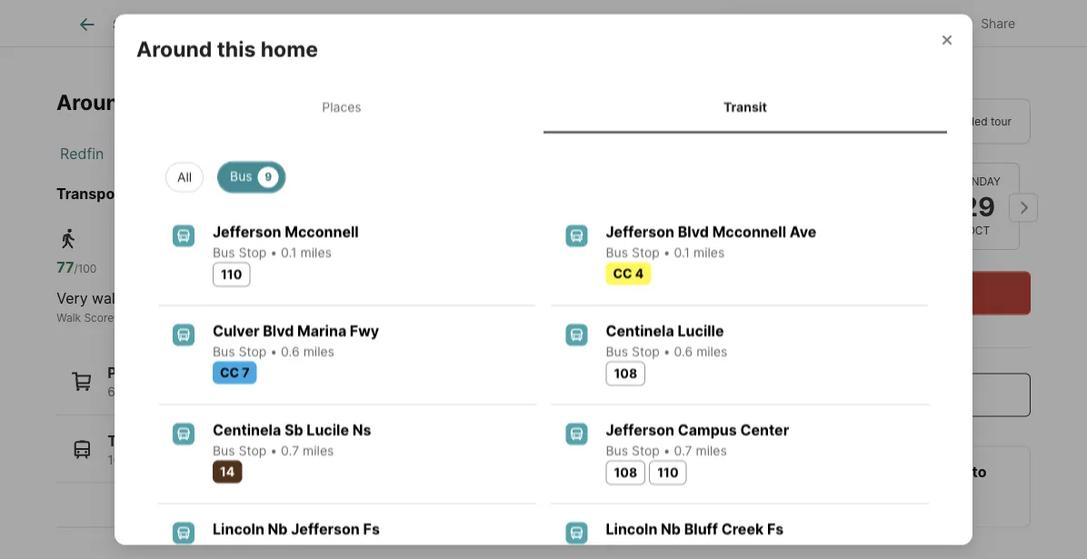 Task type: vqa. For each thing, say whether or not it's contained in the screenshot.
the 'California' at the top
yes



Task type: locate. For each thing, give the bounding box(es) containing it.
2 score from the left
[[271, 311, 301, 324]]

0 horizontal spatial mcconnell
[[285, 223, 359, 240]]

x-
[[883, 16, 896, 31]]

lincoln down 14
[[213, 520, 265, 538]]

1 horizontal spatial /100
[[252, 262, 275, 276]]

tour
[[747, 32, 787, 54], [790, 115, 815, 128]]

0 horizontal spatial score
[[84, 311, 114, 324]]

108 inside centinela lucille bus stop • 0.6 miles 108
[[614, 365, 638, 381]]

tour for tour in person
[[790, 115, 815, 128]]

1 horizontal spatial lincoln
[[606, 520, 658, 538]]

very up walk in the bottom of the page
[[57, 290, 88, 307]]

tab list containing search
[[56, 0, 652, 46]]

1 vertical spatial list box
[[151, 154, 937, 192]]

around this home dialog
[[115, 14, 973, 559]]

0 horizontal spatial 9
[[265, 170, 272, 183]]

1 horizontal spatial blvd
[[678, 223, 709, 240]]

places down the plans
[[322, 99, 362, 114]]

1 horizontal spatial oct
[[967, 224, 991, 237]]

1 very from the left
[[57, 290, 88, 307]]

2 mcconnell from the left
[[713, 223, 787, 240]]

1 horizontal spatial fs
[[768, 520, 784, 538]]

16,
[[183, 452, 200, 467]]

score inside some transit transit score ®
[[271, 311, 301, 324]]

miles down the 7, on the bottom left
[[303, 542, 334, 557]]

amenities tab
[[448, 3, 547, 46]]

•
[[270, 245, 278, 260], [664, 245, 671, 260], [270, 344, 278, 359], [664, 344, 671, 359], [270, 443, 278, 458], [664, 443, 671, 458], [270, 542, 278, 557], [664, 542, 671, 557]]

in
[[817, 115, 827, 128]]

0 horizontal spatial fs
[[363, 520, 380, 538]]

bus image for jefferson campus center
[[566, 423, 588, 445]]

bus inside the jefferson mcconnell bus stop • 0.1 miles 110
[[213, 245, 235, 260]]

0 vertical spatial around
[[136, 36, 212, 61]]

jefferson up 4
[[606, 223, 675, 240]]

0 vertical spatial transit
[[724, 99, 768, 114]]

3234
[[839, 489, 877, 507]]

transit inside 'tab'
[[724, 99, 768, 114]]

- up the jefferson mcconnell bus stop • 0.1 miles 110
[[344, 185, 351, 202]]

2 lincoln from the left
[[606, 520, 658, 538]]

miles
[[301, 245, 332, 260], [694, 245, 725, 260], [303, 344, 335, 359], [697, 344, 728, 359], [303, 443, 334, 458], [696, 443, 727, 458], [303, 542, 334, 557], [697, 542, 728, 557]]

nb for bluff
[[661, 520, 681, 538]]

0 horizontal spatial lincoln
[[213, 520, 265, 538]]

lincoln nb bluff creek fs bus stop • 0.8 miles
[[606, 520, 784, 557]]

share
[[982, 16, 1016, 31]]

1 vertical spatial around
[[56, 89, 132, 115]]

108,
[[107, 452, 132, 467]]

1 lincoln from the left
[[213, 520, 265, 538]]

stop inside jefferson blvd mcconnell ave bus stop • 0.1 miles cc 4
[[632, 245, 660, 260]]

1 fs from the left
[[363, 520, 380, 538]]

playa up 3234
[[822, 463, 861, 481]]

fs
[[363, 520, 380, 538], [768, 520, 784, 538]]

nb down 4,
[[268, 520, 288, 538]]

miles inside jefferson blvd mcconnell ave bus stop • 0.1 miles cc 4
[[694, 245, 725, 260]]

1 horizontal spatial 9
[[275, 384, 283, 400]]

tab list
[[56, 0, 652, 46], [136, 80, 951, 133]]

/100
[[74, 262, 97, 276], [252, 262, 275, 276]]

very inside very walkable walk score ®
[[57, 290, 88, 307]]

2 fs from the left
[[768, 520, 784, 538]]

around down search
[[136, 36, 212, 61]]

miles down marina at the left bottom
[[303, 344, 335, 359]]

2 ® from the left
[[301, 311, 308, 324]]

list box inside around this home dialog
[[151, 154, 937, 192]]

0.7 inside "centinela sb lucile ns bus stop • 0.7 miles 14"
[[281, 443, 299, 458]]

0 horizontal spatial tour
[[747, 32, 787, 54]]

centinela lucille bus stop • 0.6 miles 108
[[606, 322, 728, 381]]

vista inside villas at playa vista - montecito (310) 362-3234
[[864, 463, 901, 481]]

culver blvd marina fwy bus stop • 0.6 miles cc 7
[[213, 322, 379, 380]]

1 vertical spatial tour
[[790, 115, 815, 128]]

cc
[[613, 265, 633, 281], [220, 365, 239, 380], [219, 452, 237, 467], [256, 452, 274, 467], [293, 452, 311, 467]]

stop inside centinela lucille bus stop • 0.6 miles 108
[[632, 344, 660, 359]]

miles inside centinela lucille bus stop • 0.6 miles 108
[[697, 344, 728, 359]]

some transit transit score ®
[[233, 290, 320, 324]]

1 horizontal spatial 110
[[658, 465, 679, 480]]

blvd
[[678, 223, 709, 240], [263, 322, 294, 340]]

® for walkable
[[114, 311, 121, 324]]

0 horizontal spatial 0.6
[[281, 344, 300, 359]]

montecito inside villas at playa vista - montecito (310) 362-3234
[[915, 463, 987, 481]]

1 vertical spatial 108
[[614, 465, 638, 480]]

bus inside list box
[[230, 168, 253, 184]]

jefferson for jefferson blvd mcconnell ave
[[606, 223, 675, 240]]

centinela inside centinela lucille bus stop • 0.6 miles 108
[[606, 322, 675, 340]]

jefferson left campus
[[606, 421, 675, 439]]

places up groceries,
[[107, 364, 155, 382]]

playa down x-
[[867, 32, 915, 54]]

very left bikeable
[[400, 290, 431, 307]]

® down walkable
[[114, 311, 121, 324]]

0 horizontal spatial places
[[107, 364, 155, 382]]

jefferson
[[213, 223, 282, 240], [606, 223, 675, 240], [606, 421, 675, 439], [291, 520, 360, 538]]

miles inside culver blvd marina fwy bus stop • 0.6 miles cc 7
[[303, 344, 335, 359]]

0.7
[[281, 443, 299, 458], [674, 443, 693, 458], [281, 542, 299, 557]]

1 horizontal spatial around
[[136, 36, 212, 61]]

1 vertical spatial transit
[[233, 311, 268, 324]]

0.1 up lucille
[[674, 245, 690, 260]]

0 vertical spatial tour
[[747, 32, 787, 54]]

mcconnell up "transit"
[[285, 223, 359, 240]]

around this home
[[136, 36, 318, 61]]

0 horizontal spatial transit
[[107, 432, 157, 450]]

very
[[57, 290, 88, 307], [400, 290, 431, 307]]

oct button
[[747, 159, 840, 250], [750, 162, 833, 250]]

jefferson mcconnell bus stop • 0.1 miles 110
[[213, 223, 359, 282]]

0 horizontal spatial 110
[[221, 266, 242, 282]]

1 nb from the left
[[268, 520, 288, 538]]

nb inside lincoln nb jefferson fs bus stop • 0.7 miles
[[268, 520, 288, 538]]

1 score from the left
[[84, 311, 114, 324]]

jefferson inside jefferson blvd mcconnell ave bus stop • 0.1 miles cc 4
[[606, 223, 675, 240]]

centinela
[[606, 322, 675, 340], [213, 421, 281, 439]]

miles up "transit"
[[301, 245, 332, 260]]

0.1 right 45 /100
[[281, 245, 297, 260]]

1 horizontal spatial ®
[[301, 311, 308, 324]]

very bikeable
[[400, 290, 493, 307]]

send message button
[[747, 373, 1031, 417]]

jefferson campus center bus stop • 0.7 miles
[[606, 421, 790, 458]]

0.7 down 4,
[[281, 542, 299, 557]]

lincoln left the bluff
[[606, 520, 658, 538]]

tour left in
[[790, 115, 815, 128]]

centinela up 2,
[[213, 421, 281, 439]]

9 down the los angeles
[[265, 170, 272, 183]]

centinela inside "centinela sb lucile ns bus stop • 0.7 miles 14"
[[213, 421, 281, 439]]

tour inside option
[[790, 115, 815, 128]]

stop inside the jefferson mcconnell bus stop • 0.1 miles 110
[[239, 245, 267, 260]]

1 horizontal spatial score
[[271, 311, 301, 324]]

lincoln for lincoln nb jefferson fs
[[213, 520, 265, 538]]

fs inside lincoln nb bluff creek fs bus stop • 0.8 miles
[[768, 520, 784, 538]]

places inside tab
[[322, 99, 362, 114]]

very for very walkable walk score ®
[[57, 290, 88, 307]]

1 108 from the top
[[614, 365, 638, 381]]

bus image for lincoln nb bluff creek fs
[[566, 522, 588, 544]]

creek
[[722, 520, 764, 538]]

tour in person option
[[747, 99, 887, 144]]

miles down lucille
[[697, 344, 728, 359]]

® down "transit"
[[301, 311, 308, 324]]

transit tab
[[544, 84, 948, 129]]

0 horizontal spatial blvd
[[263, 322, 294, 340]]

0 horizontal spatial 0.1
[[281, 245, 297, 260]]

california
[[133, 145, 198, 162]]

miles down "lucile"
[[303, 443, 334, 458]]

amenities
[[468, 17, 527, 32]]

1 ® from the left
[[114, 311, 121, 324]]

miles down the bluff
[[697, 542, 728, 557]]

0 vertical spatial places
[[322, 99, 362, 114]]

0.6 down marina at the left bottom
[[281, 344, 300, 359]]

stop inside lincoln nb bluff creek fs bus stop • 0.8 miles
[[632, 542, 660, 557]]

favorite
[[772, 16, 820, 31]]

2 vertical spatial bus image
[[173, 423, 195, 445]]

this
[[217, 36, 256, 61]]

0 horizontal spatial ®
[[114, 311, 121, 324]]

oct inside the sunday 29 oct
[[967, 224, 991, 237]]

nb up the 0.8
[[661, 520, 681, 538]]

9 inside places 6 groceries, 19 restaurants, 9 parks
[[275, 384, 283, 400]]

nb inside lincoln nb bluff creek fs bus stop • 0.8 miles
[[661, 520, 681, 538]]

list box
[[747, 99, 1031, 144], [151, 154, 937, 192]]

send message
[[837, 386, 941, 404]]

2 horizontal spatial transit
[[724, 99, 768, 114]]

jefferson inside jefferson campus center bus stop • 0.7 miles
[[606, 421, 675, 439]]

at inside tour villas at playa vista - montecito
[[845, 32, 863, 54]]

stop inside "centinela sb lucile ns bus stop • 0.7 miles 14"
[[239, 443, 267, 458]]

around for around villas at playa vista - montecito
[[56, 89, 132, 115]]

blvd inside culver blvd marina fwy bus stop • 0.6 miles cc 7
[[263, 322, 294, 340]]

villas up (310)
[[762, 463, 801, 481]]

villas down favorite
[[791, 32, 841, 54]]

1 horizontal spatial tour
[[790, 115, 815, 128]]

around
[[136, 36, 212, 61], [56, 89, 132, 115]]

- down message
[[904, 463, 911, 481]]

sunday 29 oct
[[957, 174, 1001, 237]]

110 up some at the bottom of the page
[[221, 266, 242, 282]]

2 nb from the left
[[661, 520, 681, 538]]

1 horizontal spatial transit
[[233, 311, 268, 324]]

places inside places 6 groceries, 19 restaurants, 9 parks
[[107, 364, 155, 382]]

1 vertical spatial 9
[[275, 384, 283, 400]]

0 horizontal spatial very
[[57, 290, 88, 307]]

list box containing tour in person
[[747, 99, 1031, 144]]

playa up los
[[224, 89, 279, 115]]

0 vertical spatial tab list
[[56, 0, 652, 46]]

fees
[[400, 17, 428, 32]]

blvd inside jefferson blvd mcconnell ave bus stop • 0.1 miles cc 4
[[678, 223, 709, 240]]

0.7 down the sb
[[281, 443, 299, 458]]

1 horizontal spatial 0.1
[[674, 245, 690, 260]]

miles inside jefferson campus center bus stop • 0.7 miles
[[696, 443, 727, 458]]

cc left 4
[[613, 265, 633, 281]]

tour villas at playa vista - montecito
[[747, 32, 978, 81]]

1 vertical spatial places
[[107, 364, 155, 382]]

0.7 down campus
[[674, 443, 693, 458]]

0 vertical spatial list box
[[747, 99, 1031, 144]]

- up self guided tour on the top right
[[969, 32, 978, 54]]

bus inside centinela lucille bus stop • 0.6 miles 108
[[606, 344, 628, 359]]

1 horizontal spatial places
[[322, 99, 362, 114]]

1 vertical spatial centinela
[[213, 421, 281, 439]]

2 /100 from the left
[[252, 262, 275, 276]]

0.7 inside lincoln nb jefferson fs bus stop • 0.7 miles
[[281, 542, 299, 557]]

search link
[[76, 14, 156, 35]]

lincoln
[[213, 520, 265, 538], [606, 520, 658, 538]]

around inside dialog
[[136, 36, 212, 61]]

miles down campus
[[696, 443, 727, 458]]

nb
[[268, 520, 288, 538], [661, 520, 681, 538]]

0 horizontal spatial centinela
[[213, 421, 281, 439]]

1 horizontal spatial mcconnell
[[713, 223, 787, 240]]

1 vertical spatial bus image
[[566, 324, 588, 345]]

tour inside tour villas at playa vista - montecito
[[747, 32, 787, 54]]

110,
[[136, 452, 159, 467]]

at
[[845, 32, 863, 54], [198, 89, 219, 115], [244, 185, 259, 202], [805, 463, 819, 481]]

favorite button
[[731, 4, 835, 41]]

/100 inside 77 /100
[[74, 262, 97, 276]]

villas inside villas at playa vista - montecito (310) 362-3234
[[762, 463, 801, 481]]

0 horizontal spatial oct
[[780, 224, 803, 237]]

9 left the "parks"
[[275, 384, 283, 400]]

cc left 7 at the left of the page
[[220, 365, 239, 380]]

bus image
[[566, 225, 588, 246], [566, 324, 588, 345], [173, 423, 195, 445]]

1 0.1 from the left
[[281, 245, 297, 260]]

2 vertical spatial transit
[[107, 432, 157, 450]]

/100 for 45
[[252, 262, 275, 276]]

1 horizontal spatial 0.6
[[674, 344, 693, 359]]

blvd for culver
[[263, 322, 294, 340]]

center
[[741, 421, 790, 439]]

jefferson down the 7, on the bottom left
[[291, 520, 360, 538]]

around up the "redfin"
[[56, 89, 132, 115]]

cc inside jefferson blvd mcconnell ave bus stop • 0.1 miles cc 4
[[613, 265, 633, 281]]

0 horizontal spatial nb
[[268, 520, 288, 538]]

next image
[[1009, 193, 1039, 222]]

playa inside tour villas at playa vista - montecito
[[867, 32, 915, 54]]

0 vertical spatial centinela
[[606, 322, 675, 340]]

bus image
[[173, 225, 195, 246], [173, 324, 195, 345], [566, 423, 588, 445], [173, 522, 195, 544], [566, 522, 588, 544]]

29
[[962, 190, 996, 222]]

1 horizontal spatial nb
[[661, 520, 681, 538]]

score down "transit"
[[271, 311, 301, 324]]

places for places 6 groceries, 19 restaurants, 9 parks
[[107, 364, 155, 382]]

villas
[[791, 32, 841, 54], [137, 89, 194, 115], [202, 185, 241, 202], [762, 463, 801, 481]]

®
[[114, 311, 121, 324], [301, 311, 308, 324]]

score inside very walkable walk score ®
[[84, 311, 114, 324]]

1 vertical spatial blvd
[[263, 322, 294, 340]]

1 horizontal spatial centinela
[[606, 322, 675, 340]]

2 very from the left
[[400, 290, 431, 307]]

0 vertical spatial blvd
[[678, 223, 709, 240]]

score
[[84, 311, 114, 324], [271, 311, 301, 324]]

self guided tour option
[[887, 99, 1031, 144]]

lincoln inside lincoln nb jefferson fs bus stop • 0.7 miles
[[213, 520, 265, 538]]

1 oct from the left
[[780, 224, 803, 237]]

/100 up very walkable walk score ®
[[74, 262, 97, 276]]

108
[[614, 365, 638, 381], [614, 465, 638, 480]]

los angeles
[[227, 145, 311, 162]]

® inside very walkable walk score ®
[[114, 311, 121, 324]]

1 mcconnell from the left
[[285, 223, 359, 240]]

1 /100 from the left
[[74, 262, 97, 276]]

bus image for jefferson blvd mcconnell ave
[[566, 225, 588, 246]]

2 0.1 from the left
[[674, 245, 690, 260]]

jefferson up 45 in the top of the page
[[213, 223, 282, 240]]

lincoln inside lincoln nb bluff creek fs bus stop • 0.8 miles
[[606, 520, 658, 538]]

0.6 down lucille
[[674, 344, 693, 359]]

around villas at playa vista - montecito
[[56, 89, 461, 115]]

centinela down 4
[[606, 322, 675, 340]]

0 vertical spatial 108
[[614, 365, 638, 381]]

list box containing bus
[[151, 154, 937, 192]]

bus
[[230, 168, 253, 184], [213, 245, 235, 260], [606, 245, 628, 260], [213, 344, 235, 359], [606, 344, 628, 359], [213, 443, 235, 458], [606, 443, 628, 458], [213, 542, 235, 557], [606, 542, 628, 557]]

2 0.6 from the left
[[674, 344, 693, 359]]

all
[[177, 169, 192, 184]]

transit for transit 108, 110, 14, 16, 3, cc 2, cc 4, cc 7, r3
[[107, 432, 157, 450]]

score right walk in the bottom of the page
[[84, 311, 114, 324]]

0 vertical spatial 9
[[265, 170, 272, 183]]

mcconnell left ave
[[713, 223, 787, 240]]

® inside some transit transit score ®
[[301, 311, 308, 324]]

jefferson inside the jefferson mcconnell bus stop • 0.1 miles 110
[[213, 223, 282, 240]]

redfin link
[[60, 145, 104, 162]]

1 vertical spatial tab list
[[136, 80, 951, 133]]

110 down jefferson campus center bus stop • 0.7 miles
[[658, 465, 679, 480]]

0 vertical spatial 110
[[221, 266, 242, 282]]

transit inside the transit 108, 110, 14, 16, 3, cc 2, cc 4, cc 7, r3
[[107, 432, 157, 450]]

/100 up some at the bottom of the page
[[252, 262, 275, 276]]

45 /100
[[233, 259, 275, 276]]

1 horizontal spatial very
[[400, 290, 431, 307]]

/100 for 77
[[74, 262, 97, 276]]

places
[[322, 99, 362, 114], [107, 364, 155, 382]]

0 vertical spatial bus image
[[566, 225, 588, 246]]

overview tab
[[176, 3, 273, 46]]

miles up lucille
[[694, 245, 725, 260]]

77
[[57, 259, 74, 276]]

1 0.6 from the left
[[281, 344, 300, 359]]

miles inside lincoln nb jefferson fs bus stop • 0.7 miles
[[303, 542, 334, 557]]

villas inside tour villas at playa vista - montecito
[[791, 32, 841, 54]]

0 horizontal spatial /100
[[74, 262, 97, 276]]

tab list containing places
[[136, 80, 951, 133]]

tour down favorite
[[747, 32, 787, 54]]

0 horizontal spatial around
[[56, 89, 132, 115]]

0.8
[[674, 542, 693, 557]]

lincoln for lincoln nb bluff creek fs
[[606, 520, 658, 538]]

2 oct from the left
[[967, 224, 991, 237]]

/100 inside 45 /100
[[252, 262, 275, 276]]



Task type: describe. For each thing, give the bounding box(es) containing it.
villas right near
[[202, 185, 241, 202]]

very walkable walk score ®
[[57, 290, 152, 324]]

- inside tour villas at playa vista - montecito
[[969, 32, 978, 54]]

jefferson inside lincoln nb jefferson fs bus stop • 0.7 miles
[[291, 520, 360, 538]]

9 inside around this home dialog
[[265, 170, 272, 183]]

x-out
[[883, 16, 918, 31]]

home
[[261, 36, 318, 61]]

2,
[[241, 452, 252, 467]]

(310)
[[762, 489, 801, 507]]

floor
[[293, 17, 324, 32]]

restaurants,
[[200, 384, 272, 400]]

r3
[[328, 452, 344, 467]]

bus image for culver blvd marina fwy
[[173, 324, 195, 345]]

• inside centinela lucille bus stop • 0.6 miles 108
[[664, 344, 671, 359]]

parks
[[287, 384, 320, 400]]

bus inside lincoln nb bluff creek fs bus stop • 0.8 miles
[[606, 542, 628, 557]]

bus inside jefferson blvd mcconnell ave bus stop • 0.1 miles cc 4
[[606, 245, 628, 260]]

transit
[[276, 290, 320, 307]]

19
[[182, 384, 196, 400]]

ns
[[353, 421, 371, 439]]

sunday
[[957, 174, 1001, 188]]

• inside jefferson campus center bus stop • 0.7 miles
[[664, 443, 671, 458]]

person
[[830, 115, 867, 128]]

redfin
[[60, 145, 104, 162]]

out
[[896, 16, 918, 31]]

• inside lincoln nb jefferson fs bus stop • 0.7 miles
[[270, 542, 278, 557]]

bikeable
[[436, 290, 493, 307]]

(310) 362-3234 link
[[762, 489, 877, 507]]

tour for tour villas at playa vista - montecito
[[747, 32, 787, 54]]

cc left the 7, on the bottom left
[[293, 452, 311, 467]]

mcconnell inside jefferson blvd mcconnell ave bus stop • 0.1 miles cc 4
[[713, 223, 787, 240]]

bus image for lincoln nb jefferson fs
[[173, 522, 195, 544]]

fs inside lincoln nb jefferson fs bus stop • 0.7 miles
[[363, 520, 380, 538]]

lincoln nb jefferson fs bus stop • 0.7 miles
[[213, 520, 380, 557]]

fees tab
[[380, 3, 448, 46]]

floor plans
[[293, 17, 360, 32]]

362-
[[804, 489, 839, 507]]

110 inside the jefferson mcconnell bus stop • 0.1 miles 110
[[221, 266, 242, 282]]

cc inside culver blvd marina fwy bus stop • 0.6 miles cc 7
[[220, 365, 239, 380]]

walk
[[57, 311, 81, 324]]

x-out button
[[842, 4, 933, 41]]

campus
[[678, 421, 737, 439]]

miles inside the jefferson mcconnell bus stop • 0.1 miles 110
[[301, 245, 332, 260]]

3,
[[204, 452, 215, 467]]

villas up california link
[[137, 89, 194, 115]]

2 108 from the top
[[614, 465, 638, 480]]

• inside culver blvd marina fwy bus stop • 0.6 miles cc 7
[[270, 344, 278, 359]]

floor plans tab
[[273, 3, 380, 46]]

lucille
[[678, 322, 724, 340]]

cc right 2,
[[256, 452, 274, 467]]

around for around this home
[[136, 36, 212, 61]]

4
[[635, 265, 644, 281]]

• inside the jefferson mcconnell bus stop • 0.1 miles 110
[[270, 245, 278, 260]]

® for transit
[[301, 311, 308, 324]]

transportation
[[56, 185, 163, 202]]

at inside villas at playa vista - montecito (310) 362-3234
[[805, 463, 819, 481]]

stop inside lincoln nb jefferson fs bus stop • 0.7 miles
[[239, 542, 267, 557]]

stop inside culver blvd marina fwy bus stop • 0.6 miles cc 7
[[239, 344, 267, 359]]

playa inside villas at playa vista - montecito (310) 362-3234
[[822, 463, 861, 481]]

0.6 inside culver blvd marina fwy bus stop • 0.6 miles cc 7
[[281, 344, 300, 359]]

places for places
[[322, 99, 362, 114]]

near
[[166, 185, 198, 202]]

7,
[[315, 452, 324, 467]]

45
[[233, 259, 252, 276]]

centinela for centinela sb lucile ns
[[213, 421, 281, 439]]

villas at playa vista - montecito (310) 362-3234
[[762, 463, 987, 507]]

bluff
[[685, 520, 718, 538]]

1 vertical spatial 110
[[658, 465, 679, 480]]

transportation near villas at playa vista - montecito
[[56, 185, 427, 202]]

cc left 2,
[[219, 452, 237, 467]]

montecito inside tour villas at playa vista - montecito
[[747, 59, 837, 81]]

0.6 inside centinela lucille bus stop • 0.6 miles 108
[[674, 344, 693, 359]]

bus image for centinela sb lucile ns
[[173, 423, 195, 445]]

tour
[[991, 115, 1012, 128]]

fwy
[[350, 322, 379, 340]]

- down the plans
[[342, 89, 351, 115]]

miles inside lincoln nb bluff creek fs bus stop • 0.8 miles
[[697, 542, 728, 557]]

7
[[242, 365, 250, 380]]

jefferson blvd mcconnell ave bus stop • 0.1 miles cc 4
[[606, 223, 817, 281]]

message
[[877, 386, 941, 404]]

centinela sb lucile ns bus stop • 0.7 miles 14
[[213, 421, 371, 479]]

tab list inside around this home dialog
[[136, 80, 951, 133]]

los
[[227, 145, 252, 162]]

lucile
[[307, 421, 349, 439]]

bus inside jefferson campus center bus stop • 0.7 miles
[[606, 443, 628, 458]]

jefferson for jefferson mcconnell
[[213, 223, 282, 240]]

guided
[[953, 115, 988, 128]]

search
[[113, 17, 156, 32]]

0.1 inside the jefferson mcconnell bus stop • 0.1 miles 110
[[281, 245, 297, 260]]

• inside "centinela sb lucile ns bus stop • 0.7 miles 14"
[[270, 443, 278, 458]]

14
[[220, 464, 235, 479]]

self
[[930, 115, 950, 128]]

ave
[[790, 223, 817, 240]]

transit inside some transit transit score ®
[[233, 311, 268, 324]]

77 /100
[[57, 259, 97, 276]]

4,
[[278, 452, 289, 467]]

• inside jefferson blvd mcconnell ave bus stop • 0.1 miles cc 4
[[664, 245, 671, 260]]

tour in person
[[790, 115, 867, 128]]

around this home element
[[136, 14, 340, 62]]

bus inside "centinela sb lucile ns bus stop • 0.7 miles 14"
[[213, 443, 235, 458]]

some
[[233, 290, 272, 307]]

send
[[837, 386, 873, 404]]

bus image for jefferson mcconnell
[[173, 225, 195, 246]]

score for walkable
[[84, 311, 114, 324]]

6
[[107, 384, 115, 400]]

share button
[[941, 4, 1031, 41]]

overview
[[196, 17, 253, 32]]

culver
[[213, 322, 260, 340]]

transit 108, 110, 14, 16, 3, cc 2, cc 4, cc 7, r3
[[107, 432, 344, 467]]

very for very bikeable
[[400, 290, 431, 307]]

schools
[[567, 17, 617, 32]]

transit for transit
[[724, 99, 768, 114]]

bus image for centinela lucille
[[566, 324, 588, 345]]

0.7 inside jefferson campus center bus stop • 0.7 miles
[[674, 443, 693, 458]]

self guided tour
[[930, 115, 1012, 128]]

blvd for jefferson
[[678, 223, 709, 240]]

0.7 for fs
[[281, 542, 299, 557]]

nb for jefferson
[[268, 520, 288, 538]]

vista inside tour villas at playa vista - montecito
[[919, 32, 965, 54]]

los angeles link
[[227, 145, 311, 162]]

• inside lincoln nb bluff creek fs bus stop • 0.8 miles
[[664, 542, 671, 557]]

california link
[[133, 145, 198, 162]]

jefferson for jefferson campus center
[[606, 421, 675, 439]]

schools tab
[[547, 3, 637, 46]]

score for transit
[[271, 311, 301, 324]]

angeles
[[256, 145, 311, 162]]

marina
[[297, 322, 347, 340]]

groceries,
[[119, 384, 179, 400]]

0.7 for ns
[[281, 443, 299, 458]]

stop inside jefferson campus center bus stop • 0.7 miles
[[632, 443, 660, 458]]

mcconnell inside the jefferson mcconnell bus stop • 0.1 miles 110
[[285, 223, 359, 240]]

places tab
[[140, 84, 544, 129]]

walkable
[[92, 290, 152, 307]]

plans
[[327, 17, 360, 32]]

sb
[[285, 421, 303, 439]]

centinela for centinela lucille
[[606, 322, 675, 340]]

- inside villas at playa vista - montecito (310) 362-3234
[[904, 463, 911, 481]]

bus inside culver blvd marina fwy bus stop • 0.6 miles cc 7
[[213, 344, 235, 359]]

places 6 groceries, 19 restaurants, 9 parks
[[107, 364, 320, 400]]

0.1 inside jefferson blvd mcconnell ave bus stop • 0.1 miles cc 4
[[674, 245, 690, 260]]

miles inside "centinela sb lucile ns bus stop • 0.7 miles 14"
[[303, 443, 334, 458]]

14,
[[163, 452, 180, 467]]

playa down angeles
[[262, 185, 300, 202]]

bus inside lincoln nb jefferson fs bus stop • 0.7 miles
[[213, 542, 235, 557]]



